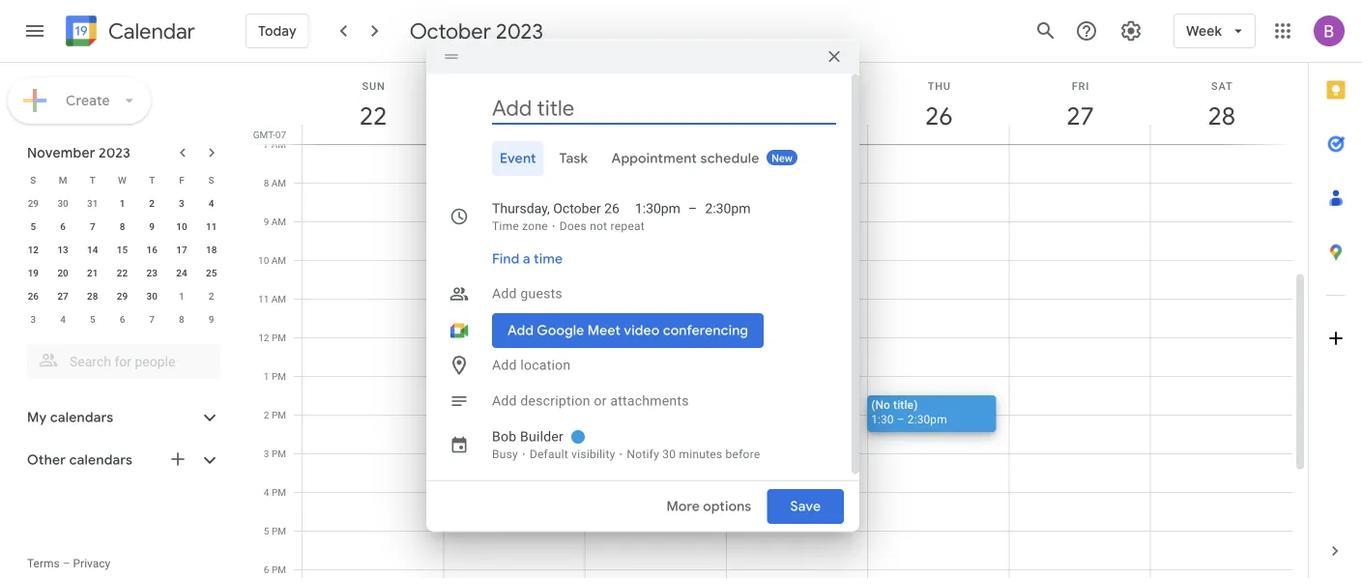 Task type: vqa. For each thing, say whether or not it's contained in the screenshot.
Dinner 5:30 – 7:20pm
no



Task type: locate. For each thing, give the bounding box(es) containing it.
2 horizontal spatial 6
[[264, 564, 269, 575]]

pm down 5 pm
[[272, 564, 286, 575]]

3 pm from the top
[[272, 409, 286, 421]]

6 for december 6 element
[[120, 313, 125, 325]]

1:30
[[871, 412, 894, 426]]

(no title) 1:30 – 2:30pm
[[871, 398, 947, 426]]

to element
[[688, 199, 697, 218]]

row group containing 29
[[18, 191, 226, 331]]

17 element
[[170, 238, 193, 261]]

pm up 2 pm
[[272, 370, 286, 382]]

28 column header
[[1150, 63, 1293, 144]]

– right terms link
[[63, 557, 70, 570]]

1 vertical spatial calendars
[[69, 451, 133, 469]]

2 horizontal spatial 26
[[924, 100, 952, 132]]

find
[[492, 250, 520, 267]]

add left location
[[492, 357, 517, 373]]

5 am from the top
[[271, 293, 286, 305]]

does
[[559, 219, 587, 233]]

am up 8 am
[[271, 138, 286, 150]]

29 up december 6 element
[[117, 290, 128, 302]]

7 pm from the top
[[272, 564, 286, 575]]

7 left 07 on the left of page
[[264, 138, 269, 150]]

row group
[[18, 191, 226, 331]]

26 column header
[[867, 63, 1010, 144]]

add
[[492, 285, 517, 301], [492, 357, 517, 373], [492, 393, 517, 408]]

27 down fri
[[1065, 100, 1093, 132]]

6 down 29 'element'
[[120, 313, 125, 325]]

Add title text field
[[492, 93, 836, 122]]

0 vertical spatial calendars
[[50, 409, 113, 426]]

notify 30 minutes before
[[627, 447, 760, 461]]

9 down december 2 element
[[209, 313, 214, 325]]

29
[[28, 197, 39, 209], [117, 290, 128, 302]]

my
[[27, 409, 47, 426]]

4 am from the top
[[271, 254, 286, 266]]

row containing 26
[[18, 284, 226, 307]]

0 horizontal spatial 10
[[176, 220, 187, 232]]

1 horizontal spatial 2:30pm
[[908, 412, 947, 426]]

column header up event
[[443, 63, 585, 144]]

5 row from the top
[[18, 261, 226, 284]]

22 column header
[[302, 63, 444, 144]]

2 vertical spatial –
[[63, 557, 70, 570]]

calendars inside the my calendars dropdown button
[[50, 409, 113, 426]]

25
[[206, 267, 217, 278]]

calendars inside other calendars dropdown button
[[69, 451, 133, 469]]

default
[[530, 447, 568, 461]]

0 horizontal spatial 3
[[30, 313, 36, 325]]

week button
[[1174, 8, 1256, 54]]

0 vertical spatial 7
[[264, 138, 269, 150]]

calendars for my calendars
[[50, 409, 113, 426]]

1 vertical spatial 11
[[258, 293, 269, 305]]

2:30pm right to element
[[705, 200, 751, 216]]

1 horizontal spatial 22
[[358, 100, 386, 132]]

8
[[264, 177, 269, 189], [120, 220, 125, 232], [179, 313, 184, 325]]

1 inside "grid"
[[264, 370, 269, 382]]

repeat
[[611, 219, 645, 233]]

29 for 29 'element'
[[117, 290, 128, 302]]

8 up 9 am
[[264, 177, 269, 189]]

12 for 12 pm
[[258, 332, 269, 343]]

1 horizontal spatial 12
[[258, 332, 269, 343]]

0 horizontal spatial 7
[[90, 220, 95, 232]]

other
[[27, 451, 66, 469]]

Search for people text field
[[39, 344, 209, 379]]

1 pm from the top
[[272, 332, 286, 343]]

t
[[90, 174, 96, 186], [149, 174, 155, 186]]

12
[[28, 244, 39, 255], [258, 332, 269, 343]]

row containing s
[[18, 168, 226, 191]]

row containing 29
[[18, 191, 226, 215]]

2 vertical spatial 2
[[264, 409, 269, 421]]

december 9 element
[[200, 307, 223, 331]]

26
[[924, 100, 952, 132], [604, 200, 620, 216], [28, 290, 39, 302]]

calendars
[[50, 409, 113, 426], [69, 451, 133, 469]]

add up bob
[[492, 393, 517, 408]]

1 vertical spatial 22
[[117, 267, 128, 278]]

1 am from the top
[[271, 138, 286, 150]]

notify
[[627, 447, 659, 461]]

add guests button
[[484, 276, 836, 311]]

19 element
[[22, 261, 45, 284]]

22 down 15
[[117, 267, 128, 278]]

0 vertical spatial 10
[[176, 220, 187, 232]]

18 element
[[200, 238, 223, 261]]

3 row from the top
[[18, 215, 226, 238]]

30 right notify
[[662, 447, 676, 461]]

0 vertical spatial –
[[688, 200, 697, 216]]

4 up 5 pm
[[264, 486, 269, 498]]

sat
[[1211, 80, 1233, 92]]

30 inside october 30 element
[[57, 197, 68, 209]]

1 for december 1 element
[[179, 290, 184, 302]]

column header up the new 'element'
[[726, 63, 868, 144]]

0 vertical spatial 5
[[30, 220, 36, 232]]

1 vertical spatial 27
[[57, 290, 68, 302]]

8 down december 1 element
[[179, 313, 184, 325]]

not
[[590, 219, 607, 233]]

13 element
[[51, 238, 75, 261]]

december 8 element
[[170, 307, 193, 331]]

1 vertical spatial 2
[[209, 290, 214, 302]]

pm up 6 pm
[[272, 525, 286, 537]]

october 2023
[[410, 17, 543, 44]]

26 inside row
[[28, 290, 39, 302]]

1 horizontal spatial 1
[[179, 290, 184, 302]]

– for privacy
[[63, 557, 70, 570]]

4 pm from the top
[[272, 448, 286, 459]]

today button
[[246, 8, 309, 54]]

0 horizontal spatial 11
[[206, 220, 217, 232]]

thu
[[928, 80, 951, 92]]

0 horizontal spatial –
[[63, 557, 70, 570]]

s up october 29 element at the left top of page
[[30, 174, 36, 186]]

0 vertical spatial 2023
[[496, 17, 543, 44]]

0 vertical spatial 29
[[28, 197, 39, 209]]

2 vertical spatial 6
[[264, 564, 269, 575]]

s
[[30, 174, 36, 186], [208, 174, 214, 186]]

task button
[[552, 141, 596, 175]]

5 up 6 pm
[[264, 525, 269, 537]]

10 up "11 am"
[[258, 254, 269, 266]]

29 left october 30 element
[[28, 197, 39, 209]]

am
[[271, 138, 286, 150], [271, 177, 286, 189], [271, 216, 286, 227], [271, 254, 286, 266], [271, 293, 286, 305]]

3 up 4 pm
[[264, 448, 269, 459]]

2 horizontal spatial 5
[[264, 525, 269, 537]]

0 horizontal spatial 12
[[28, 244, 39, 255]]

22
[[358, 100, 386, 132], [117, 267, 128, 278]]

add for add location
[[492, 357, 517, 373]]

26 element
[[22, 284, 45, 307]]

11 inside november 2023 grid
[[206, 220, 217, 232]]

1 horizontal spatial 11
[[258, 293, 269, 305]]

0 horizontal spatial 26
[[28, 290, 39, 302]]

1 vertical spatial october
[[553, 200, 601, 216]]

0 vertical spatial add
[[492, 285, 517, 301]]

0 vertical spatial 6
[[60, 220, 66, 232]]

row containing 12
[[18, 238, 226, 261]]

2 vertical spatial 7
[[149, 313, 155, 325]]

1 horizontal spatial 3
[[179, 197, 184, 209]]

2 vertical spatial 5
[[264, 525, 269, 537]]

1 vertical spatial –
[[897, 412, 905, 426]]

am down 8 am
[[271, 216, 286, 227]]

2 column header from the left
[[584, 63, 727, 144]]

27 down 20
[[57, 290, 68, 302]]

1 horizontal spatial 30
[[146, 290, 157, 302]]

7 down 30 element
[[149, 313, 155, 325]]

–
[[688, 200, 697, 216], [897, 412, 905, 426], [63, 557, 70, 570]]

9 inside "grid"
[[264, 216, 269, 227]]

16
[[146, 244, 157, 255]]

calendar element
[[62, 12, 195, 54]]

1 horizontal spatial 27
[[1065, 100, 1093, 132]]

4
[[209, 197, 214, 209], [60, 313, 66, 325], [264, 486, 269, 498]]

privacy link
[[73, 557, 110, 570]]

12 down "11 am"
[[258, 332, 269, 343]]

2 horizontal spatial 8
[[264, 177, 269, 189]]

0 horizontal spatial t
[[90, 174, 96, 186]]

1 horizontal spatial t
[[149, 174, 155, 186]]

26 up does not repeat at the top of the page
[[604, 200, 620, 216]]

1 vertical spatial 30
[[146, 290, 157, 302]]

today
[[258, 22, 297, 40]]

1 horizontal spatial 6
[[120, 313, 125, 325]]

1 horizontal spatial 2023
[[496, 17, 543, 44]]

1 vertical spatial 12
[[258, 332, 269, 343]]

7 row from the top
[[18, 307, 226, 331]]

pm up 5 pm
[[272, 486, 286, 498]]

30 inside 30 element
[[146, 290, 157, 302]]

15 element
[[111, 238, 134, 261]]

11
[[206, 220, 217, 232], [258, 293, 269, 305]]

25 element
[[200, 261, 223, 284]]

settings menu image
[[1120, 19, 1143, 43]]

0 horizontal spatial 6
[[60, 220, 66, 232]]

11 for 11 am
[[258, 293, 269, 305]]

11 down 10 am
[[258, 293, 269, 305]]

7
[[264, 138, 269, 150], [90, 220, 95, 232], [149, 313, 155, 325]]

add other calendars image
[[168, 450, 188, 469]]

create
[[66, 92, 110, 109]]

1 horizontal spatial 4
[[209, 197, 214, 209]]

4 for 4 pm
[[264, 486, 269, 498]]

2023
[[496, 17, 543, 44], [99, 144, 131, 161]]

6 row from the top
[[18, 284, 226, 307]]

10 up 17
[[176, 220, 187, 232]]

2 s from the left
[[208, 174, 214, 186]]

2023 for october 2023
[[496, 17, 543, 44]]

task
[[560, 149, 588, 167]]

3 up 10 element at the top left of the page
[[179, 197, 184, 209]]

None search field
[[0, 336, 240, 379]]

5 down october 29 element at the left top of page
[[30, 220, 36, 232]]

3 column header from the left
[[726, 63, 868, 144]]

0 vertical spatial 22
[[358, 100, 386, 132]]

1 vertical spatial 26
[[604, 200, 620, 216]]

1 horizontal spatial 26
[[604, 200, 620, 216]]

1 vertical spatial 1
[[179, 290, 184, 302]]

1 add from the top
[[492, 285, 517, 301]]

november
[[27, 144, 95, 161]]

30
[[57, 197, 68, 209], [146, 290, 157, 302], [662, 447, 676, 461]]

1 down '12 pm'
[[264, 370, 269, 382]]

2 down '1 pm'
[[264, 409, 269, 421]]

10
[[176, 220, 187, 232], [258, 254, 269, 266]]

11 element
[[200, 215, 223, 238]]

pm up '1 pm'
[[272, 332, 286, 343]]

tab list
[[1309, 63, 1362, 524], [442, 141, 836, 175]]

6
[[60, 220, 66, 232], [120, 313, 125, 325], [264, 564, 269, 575]]

19
[[28, 267, 39, 278]]

29 inside 'element'
[[117, 290, 128, 302]]

minutes
[[679, 447, 722, 461]]

0 horizontal spatial 29
[[28, 197, 39, 209]]

3 add from the top
[[492, 393, 517, 408]]

2 horizontal spatial 30
[[662, 447, 676, 461]]

grid
[[247, 63, 1308, 578]]

31
[[87, 197, 98, 209]]

30 down 23
[[146, 290, 157, 302]]

4 for december 4 element
[[60, 313, 66, 325]]

0 vertical spatial 4
[[209, 197, 214, 209]]

pm for 2 pm
[[272, 409, 286, 421]]

0 vertical spatial october
[[410, 17, 491, 44]]

30 down 'm'
[[57, 197, 68, 209]]

add inside dropdown button
[[492, 285, 517, 301]]

27 inside 27 column header
[[1065, 100, 1093, 132]]

am for 8 am
[[271, 177, 286, 189]]

10 for 10 am
[[258, 254, 269, 266]]

2 vertical spatial 4
[[264, 486, 269, 498]]

7 up '14' element
[[90, 220, 95, 232]]

0 vertical spatial 2:30pm
[[705, 200, 751, 216]]

2:30pm inside (no title) 1:30 – 2:30pm
[[908, 412, 947, 426]]

1 horizontal spatial –
[[688, 200, 697, 216]]

6 pm from the top
[[272, 525, 286, 537]]

2 horizontal spatial 2
[[264, 409, 269, 421]]

4 up 11 element
[[209, 197, 214, 209]]

1 horizontal spatial 28
[[1207, 100, 1234, 132]]

27 link
[[1058, 94, 1103, 138]]

1 horizontal spatial 2
[[209, 290, 214, 302]]

1 horizontal spatial 10
[[258, 254, 269, 266]]

22 down sun
[[358, 100, 386, 132]]

23
[[146, 267, 157, 278]]

0 horizontal spatial 5
[[30, 220, 36, 232]]

2 for 2 pm
[[264, 409, 269, 421]]

1 t from the left
[[90, 174, 96, 186]]

5 down 28 element
[[90, 313, 95, 325]]

new element
[[767, 149, 798, 165]]

october 30 element
[[51, 191, 75, 215]]

– right the 1:30pm
[[688, 200, 697, 216]]

add down find on the left top of the page
[[492, 285, 517, 301]]

0 vertical spatial 26
[[924, 100, 952, 132]]

7 am
[[264, 138, 286, 150]]

10 inside 10 element
[[176, 220, 187, 232]]

october
[[410, 17, 491, 44], [553, 200, 601, 216]]

2 pm from the top
[[272, 370, 286, 382]]

2 row from the top
[[18, 191, 226, 215]]

28 inside november 2023 grid
[[87, 290, 98, 302]]

16 element
[[140, 238, 164, 261]]

7 for december 7 element
[[149, 313, 155, 325]]

2 vertical spatial 1
[[264, 370, 269, 382]]

0 horizontal spatial 27
[[57, 290, 68, 302]]

3 pm
[[264, 448, 286, 459]]

1 vertical spatial 28
[[87, 290, 98, 302]]

5
[[30, 220, 36, 232], [90, 313, 95, 325], [264, 525, 269, 537]]

9 up 10 am
[[264, 216, 269, 227]]

3
[[179, 197, 184, 209], [30, 313, 36, 325], [264, 448, 269, 459]]

s right f
[[208, 174, 214, 186]]

terms
[[27, 557, 60, 570]]

21 element
[[81, 261, 104, 284]]

29 for october 29 element at the left top of page
[[28, 197, 39, 209]]

1 vertical spatial 7
[[90, 220, 95, 232]]

create button
[[8, 77, 151, 124]]

3 down 26 element on the left
[[30, 313, 36, 325]]

20 element
[[51, 261, 75, 284]]

12 inside row group
[[28, 244, 39, 255]]

0 vertical spatial 12
[[28, 244, 39, 255]]

pm for 5 pm
[[272, 525, 286, 537]]

2 am from the top
[[271, 177, 286, 189]]

1 vertical spatial 2023
[[99, 144, 131, 161]]

7 inside "grid"
[[264, 138, 269, 150]]

0 horizontal spatial october
[[410, 17, 491, 44]]

am down 9 am
[[271, 254, 286, 266]]

0 vertical spatial 3
[[179, 197, 184, 209]]

1 vertical spatial 3
[[30, 313, 36, 325]]

26 link
[[917, 94, 961, 138]]

calendars up other calendars
[[50, 409, 113, 426]]

26 down thu
[[924, 100, 952, 132]]

1 vertical spatial add
[[492, 357, 517, 373]]

a
[[523, 250, 530, 267]]

december 6 element
[[111, 307, 134, 331]]

0 horizontal spatial 22
[[117, 267, 128, 278]]

2 vertical spatial 26
[[28, 290, 39, 302]]

1 down w on the left top
[[120, 197, 125, 209]]

6 down october 30 element
[[60, 220, 66, 232]]

4 down 27 element
[[60, 313, 66, 325]]

1 vertical spatial 6
[[120, 313, 125, 325]]

1 horizontal spatial 7
[[149, 313, 155, 325]]

2 horizontal spatial –
[[897, 412, 905, 426]]

29 element
[[111, 284, 134, 307]]

9 am
[[264, 216, 286, 227]]

6 down 5 pm
[[264, 564, 269, 575]]

2 vertical spatial add
[[492, 393, 517, 408]]

column header up 'appointment'
[[584, 63, 727, 144]]

0 horizontal spatial s
[[30, 174, 36, 186]]

0 horizontal spatial 8
[[120, 220, 125, 232]]

pm up 4 pm
[[272, 448, 286, 459]]

october 29 element
[[22, 191, 45, 215]]

5 for 5 pm
[[264, 525, 269, 537]]

2:30pm down title)
[[908, 412, 947, 426]]

26 down "19"
[[28, 290, 39, 302]]

11 up 18
[[206, 220, 217, 232]]

sat 28
[[1207, 80, 1234, 132]]

0 vertical spatial 28
[[1207, 100, 1234, 132]]

9 up 16 element
[[149, 220, 155, 232]]

2 vertical spatial 3
[[264, 448, 269, 459]]

0 horizontal spatial tab list
[[442, 141, 836, 175]]

1 horizontal spatial 8
[[179, 313, 184, 325]]

2 add from the top
[[492, 357, 517, 373]]

am up 9 am
[[271, 177, 286, 189]]

30 for october 30 element
[[57, 197, 68, 209]]

am up '12 pm'
[[271, 293, 286, 305]]

0 vertical spatial 8
[[264, 177, 269, 189]]

1 row from the top
[[18, 168, 226, 191]]

2 up 16 element
[[149, 197, 155, 209]]

5 pm from the top
[[272, 486, 286, 498]]

2 horizontal spatial 9
[[264, 216, 269, 227]]

1 horizontal spatial 9
[[209, 313, 214, 325]]

calendars down the my calendars dropdown button
[[69, 451, 133, 469]]

2
[[149, 197, 155, 209], [209, 290, 214, 302], [264, 409, 269, 421]]

2 up december 9 element
[[209, 290, 214, 302]]

privacy
[[73, 557, 110, 570]]

8 up 15 element
[[120, 220, 125, 232]]

3 am from the top
[[271, 216, 286, 227]]

pm down '1 pm'
[[272, 409, 286, 421]]

1 horizontal spatial october
[[553, 200, 601, 216]]

1 vertical spatial 5
[[90, 313, 95, 325]]

0 horizontal spatial 4
[[60, 313, 66, 325]]

october 31 element
[[81, 191, 104, 215]]

december 4 element
[[51, 307, 75, 331]]

row
[[18, 168, 226, 191], [18, 191, 226, 215], [18, 215, 226, 238], [18, 238, 226, 261], [18, 261, 226, 284], [18, 284, 226, 307], [18, 307, 226, 331]]

t left f
[[149, 174, 155, 186]]

0 horizontal spatial 2023
[[99, 144, 131, 161]]

find a time button
[[484, 241, 571, 276]]

4 row from the top
[[18, 238, 226, 261]]

1 vertical spatial 10
[[258, 254, 269, 266]]

– down title)
[[897, 412, 905, 426]]

week
[[1186, 22, 1222, 40]]

1 up december 8 element
[[179, 290, 184, 302]]

time
[[534, 250, 563, 267]]

12 up "19"
[[28, 244, 39, 255]]

28 down the sat
[[1207, 100, 1234, 132]]

column header
[[443, 63, 585, 144], [584, 63, 727, 144], [726, 63, 868, 144]]

28 down 21
[[87, 290, 98, 302]]

t up october 31 element
[[90, 174, 96, 186]]



Task type: describe. For each thing, give the bounding box(es) containing it.
am for 11 am
[[271, 293, 286, 305]]

15
[[117, 244, 128, 255]]

11 for 11
[[206, 220, 217, 232]]

event button
[[492, 141, 544, 175]]

f
[[179, 174, 184, 186]]

november 2023 grid
[[18, 168, 226, 331]]

5 pm
[[264, 525, 286, 537]]

8 am
[[264, 177, 286, 189]]

14 element
[[81, 238, 104, 261]]

22 element
[[111, 261, 134, 284]]

thursday,
[[492, 200, 550, 216]]

2 for december 2 element
[[209, 290, 214, 302]]

24 element
[[170, 261, 193, 284]]

gmt-07
[[253, 129, 286, 140]]

(no
[[871, 398, 890, 411]]

other calendars button
[[4, 445, 240, 476]]

20
[[57, 267, 68, 278]]

26 inside column header
[[924, 100, 952, 132]]

zone
[[522, 219, 548, 233]]

2023 for november 2023
[[99, 144, 131, 161]]

december 1 element
[[170, 284, 193, 307]]

pm for 3 pm
[[272, 448, 286, 459]]

22 inside 'element'
[[117, 267, 128, 278]]

location
[[521, 357, 571, 373]]

time zone
[[492, 219, 548, 233]]

18
[[206, 244, 217, 255]]

am for 9 am
[[271, 216, 286, 227]]

add for add guests
[[492, 285, 517, 301]]

row containing 19
[[18, 261, 226, 284]]

28 link
[[1200, 94, 1244, 138]]

– for 2:30pm
[[688, 200, 697, 216]]

6 for 6 pm
[[264, 564, 269, 575]]

27 column header
[[1009, 63, 1151, 144]]

terms – privacy
[[27, 557, 110, 570]]

2 pm
[[264, 409, 286, 421]]

am for 7 am
[[271, 138, 286, 150]]

grid containing 22
[[247, 63, 1308, 578]]

find a time
[[492, 250, 563, 267]]

8 for december 8 element
[[179, 313, 184, 325]]

0 horizontal spatial 9
[[149, 220, 155, 232]]

builder
[[520, 428, 564, 444]]

07
[[275, 129, 286, 140]]

visibility
[[572, 447, 615, 461]]

1:30pm
[[635, 200, 681, 216]]

default visibility
[[530, 447, 615, 461]]

add location
[[492, 357, 571, 373]]

24
[[176, 267, 187, 278]]

1 pm
[[264, 370, 286, 382]]

am for 10 am
[[271, 254, 286, 266]]

12 pm
[[258, 332, 286, 343]]

calendar heading
[[104, 18, 195, 45]]

4 pm
[[264, 486, 286, 498]]

2 t from the left
[[149, 174, 155, 186]]

appointment
[[611, 149, 697, 167]]

add description or attachments
[[492, 393, 689, 408]]

gmt-
[[253, 129, 275, 140]]

guests
[[521, 285, 563, 301]]

9 for december 9 element
[[209, 313, 214, 325]]

fri
[[1072, 80, 1090, 92]]

5 for december 5 element
[[90, 313, 95, 325]]

december 3 element
[[22, 307, 45, 331]]

november 2023
[[27, 144, 131, 161]]

row containing 5
[[18, 215, 226, 238]]

title)
[[893, 398, 918, 411]]

row containing 3
[[18, 307, 226, 331]]

my calendars button
[[4, 402, 240, 433]]

0 horizontal spatial 2:30pm
[[705, 200, 751, 216]]

tab list containing event
[[442, 141, 836, 175]]

bob builder
[[492, 428, 564, 444]]

2 vertical spatial 30
[[662, 447, 676, 461]]

0 vertical spatial 1
[[120, 197, 125, 209]]

22 link
[[351, 94, 396, 138]]

add guests
[[492, 285, 563, 301]]

sun 22
[[358, 80, 386, 132]]

10 am
[[258, 254, 286, 266]]

schedule
[[700, 149, 759, 167]]

14
[[87, 244, 98, 255]]

or
[[594, 393, 607, 408]]

fri 27
[[1065, 80, 1093, 132]]

7 for 7 am
[[264, 138, 269, 150]]

other calendars
[[27, 451, 133, 469]]

pm for 1 pm
[[272, 370, 286, 382]]

3 for 3 pm
[[264, 448, 269, 459]]

time
[[492, 219, 519, 233]]

thursday, october 26
[[492, 200, 620, 216]]

10 element
[[170, 215, 193, 238]]

does not repeat
[[559, 219, 645, 233]]

appointment schedule
[[611, 149, 759, 167]]

22 inside column header
[[358, 100, 386, 132]]

thu 26
[[924, 80, 952, 132]]

calendar
[[108, 18, 195, 45]]

9 for 9 am
[[264, 216, 269, 227]]

10 for 10
[[176, 220, 187, 232]]

december 5 element
[[81, 307, 104, 331]]

1 horizontal spatial tab list
[[1309, 63, 1362, 524]]

30 element
[[140, 284, 164, 307]]

6 pm
[[264, 564, 286, 575]]

terms link
[[27, 557, 60, 570]]

pm for 12 pm
[[272, 332, 286, 343]]

1 for 1 pm
[[264, 370, 269, 382]]

12 element
[[22, 238, 45, 261]]

28 inside column header
[[1207, 100, 1234, 132]]

3 for december 3 element
[[30, 313, 36, 325]]

add for add description or attachments
[[492, 393, 517, 408]]

december 7 element
[[140, 307, 164, 331]]

8 for 8 am
[[264, 177, 269, 189]]

calendars for other calendars
[[69, 451, 133, 469]]

1:30pm – 2:30pm
[[635, 200, 751, 216]]

27 inside 27 element
[[57, 290, 68, 302]]

0 horizontal spatial 2
[[149, 197, 155, 209]]

17
[[176, 244, 187, 255]]

my calendars
[[27, 409, 113, 426]]

28 element
[[81, 284, 104, 307]]

pm for 6 pm
[[272, 564, 286, 575]]

23 element
[[140, 261, 164, 284]]

pm for 4 pm
[[272, 486, 286, 498]]

1 s from the left
[[30, 174, 36, 186]]

bob
[[492, 428, 517, 444]]

27 element
[[51, 284, 75, 307]]

attachments
[[610, 393, 689, 408]]

m
[[59, 174, 67, 186]]

11 am
[[258, 293, 286, 305]]

event
[[500, 149, 536, 167]]

main drawer image
[[23, 19, 46, 43]]

december 2 element
[[200, 284, 223, 307]]

21
[[87, 267, 98, 278]]

w
[[118, 174, 127, 186]]

12 for 12
[[28, 244, 39, 255]]

– inside (no title) 1:30 – 2:30pm
[[897, 412, 905, 426]]

sun
[[362, 80, 385, 92]]

before
[[726, 447, 760, 461]]

1 vertical spatial 8
[[120, 220, 125, 232]]

1 column header from the left
[[443, 63, 585, 144]]

30 for 30 element
[[146, 290, 157, 302]]

busy
[[492, 447, 518, 461]]



